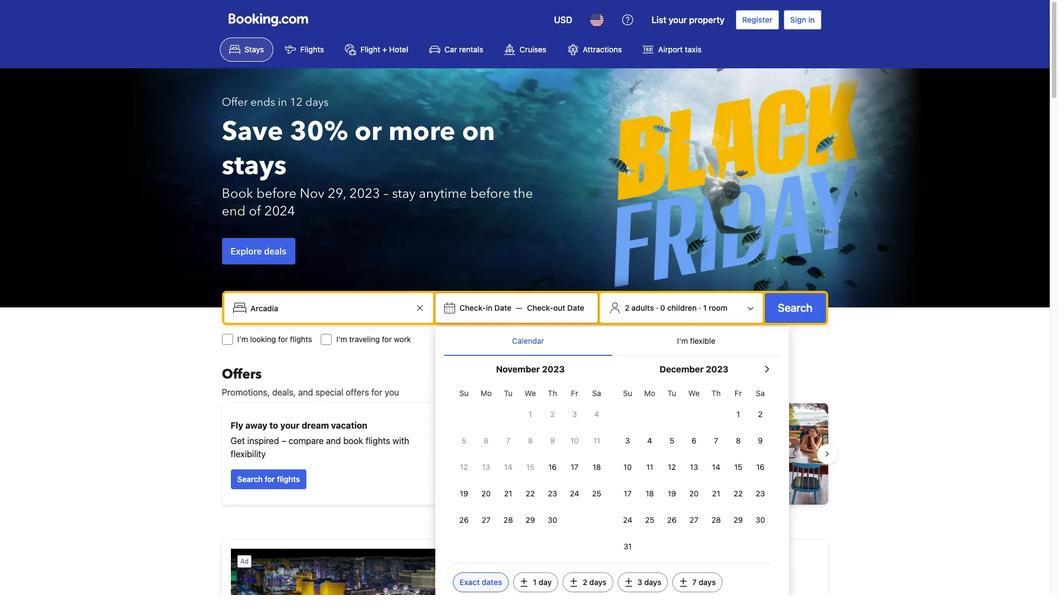 Task type: describe. For each thing, give the bounding box(es) containing it.
of
[[249, 202, 261, 220]]

26 December 2023 checkbox
[[661, 508, 683, 532]]

2023 for november
[[542, 364, 565, 374]]

days for 2 days
[[589, 578, 607, 587]]

search button
[[765, 293, 826, 323]]

search for flights link
[[231, 470, 307, 489]]

airport taxis link
[[634, 37, 711, 62]]

20 for 20 checkbox
[[482, 489, 491, 498]]

i'm for i'm traveling for work
[[336, 335, 347, 344]]

hotel
[[389, 45, 408, 54]]

flexibility
[[231, 449, 266, 459]]

flights
[[300, 45, 324, 54]]

flights inside fly away to your dream vacation get inspired – compare and book flights with flexibility
[[366, 436, 390, 446]]

23 for 23 option
[[756, 489, 765, 498]]

th for november 2023
[[548, 389, 557, 398]]

1 date from the left
[[494, 303, 512, 313]]

anytime
[[419, 185, 467, 203]]

27 November 2023 checkbox
[[475, 508, 497, 532]]

– inside offer ends in 12 days save 30% or more on stays book before nov 29, 2023 – stay anytime before the end of 2024
[[384, 185, 389, 203]]

november 2023
[[496, 364, 565, 374]]

9 for "9 december 2023" checkbox
[[758, 436, 763, 445]]

offers
[[346, 387, 369, 397]]

12 for 12 december 2023 option on the bottom of page
[[668, 462, 676, 472]]

30 for 30 december 2023 checkbox
[[756, 515, 765, 525]]

22 for the 22 december 2023 checkbox
[[734, 489, 743, 498]]

– inside fly away to your dream vacation get inspired – compare and book flights with flexibility
[[281, 436, 286, 446]]

days inside offer ends in 12 days save 30% or more on stays book before nov 29, 2023 – stay anytime before the end of 2024
[[305, 95, 329, 110]]

0 vertical spatial flights
[[290, 335, 312, 344]]

search for search
[[778, 302, 813, 314]]

inspired
[[247, 436, 279, 446]]

find a stay
[[545, 481, 584, 491]]

3 December 2023 checkbox
[[617, 429, 639, 453]]

many
[[585, 443, 606, 453]]

check-out date button
[[523, 298, 589, 318]]

4 for 4 december 2023 checkbox
[[647, 436, 652, 445]]

car
[[445, 45, 457, 54]]

1 inside checkbox
[[529, 410, 532, 419]]

2 November 2023 checkbox
[[542, 402, 564, 427]]

reduced
[[619, 443, 652, 453]]

14 November 2023 checkbox
[[497, 455, 519, 480]]

2 days
[[583, 578, 607, 587]]

traveling
[[349, 335, 380, 344]]

21 November 2023 checkbox
[[497, 482, 519, 506]]

you
[[385, 387, 399, 397]]

2 vertical spatial flights
[[277, 475, 300, 484]]

yet
[[654, 414, 668, 424]]

flight
[[360, 45, 380, 54]]

usd
[[554, 15, 572, 25]]

airport taxis
[[658, 45, 702, 54]]

at
[[609, 443, 616, 453]]

promotions,
[[222, 387, 270, 397]]

days for 7 days
[[699, 578, 716, 587]]

25 for 25 option
[[592, 489, 601, 498]]

calendar button
[[444, 327, 612, 356]]

mo for december
[[644, 389, 655, 398]]

find
[[545, 481, 561, 491]]

10 December 2023 checkbox
[[617, 455, 639, 480]]

24 November 2023 checkbox
[[564, 482, 586, 506]]

browse
[[538, 429, 568, 439]]

i'm traveling for work
[[336, 335, 411, 344]]

a
[[563, 481, 567, 491]]

28 December 2023 checkbox
[[705, 508, 727, 532]]

stays
[[222, 148, 287, 184]]

stays link
[[220, 37, 273, 62]]

flexible
[[690, 336, 716, 346]]

13 for 13 december 2023 "checkbox"
[[690, 462, 698, 472]]

15 November 2023 checkbox
[[519, 455, 542, 480]]

cruises link
[[495, 37, 556, 62]]

22 November 2023 checkbox
[[519, 482, 542, 506]]

su for december
[[623, 389, 632, 398]]

rentals
[[459, 45, 483, 54]]

12 inside offer ends in 12 days save 30% or more on stays book before nov 29, 2023 – stay anytime before the end of 2024
[[290, 95, 303, 110]]

17 December 2023 checkbox
[[617, 482, 639, 506]]

13 for 13 november 2023 option
[[482, 462, 490, 472]]

11 for '11' 'option' at the bottom
[[593, 436, 600, 445]]

30 November 2023 checkbox
[[542, 508, 564, 532]]

1 · from the left
[[656, 303, 658, 313]]

1 inside checkbox
[[737, 410, 740, 419]]

16 for 16 november 2023 checkbox
[[548, 462, 557, 472]]

more
[[389, 114, 455, 150]]

10 for 10 november 2023 checkbox
[[571, 436, 579, 445]]

in inside offer ends in 12 days save 30% or more on stays book before nov 29, 2023 – stay anytime before the end of 2024
[[278, 95, 287, 110]]

i'm flexible
[[677, 336, 716, 346]]

5 for the 5 checkbox
[[670, 436, 674, 445]]

7 for 7 november 2023 checkbox
[[506, 436, 510, 445]]

14 for 14 checkbox
[[504, 462, 513, 472]]

vacation inside fly away to your dream vacation get inspired – compare and book flights with flexibility
[[331, 421, 367, 430]]

28 for 28 option
[[504, 515, 513, 525]]

10 November 2023 checkbox
[[564, 429, 586, 453]]

offers main content
[[213, 365, 837, 595]]

3 for the 3 november 2023 option
[[572, 410, 577, 419]]

8 November 2023 checkbox
[[519, 429, 542, 453]]

we for november
[[525, 389, 536, 398]]

7 for 7 checkbox
[[714, 436, 718, 445]]

save
[[222, 114, 283, 150]]

search for search for flights
[[237, 475, 263, 484]]

flight + hotel
[[360, 45, 408, 54]]

th for december 2023
[[712, 389, 721, 398]]

2023 for december
[[706, 364, 729, 374]]

29 November 2023 checkbox
[[519, 508, 542, 532]]

for inside "region"
[[265, 475, 275, 484]]

11 November 2023 checkbox
[[586, 429, 608, 453]]

i'm looking for flights
[[237, 335, 312, 344]]

sign
[[790, 15, 806, 24]]

2 right 1 checkbox
[[758, 410, 763, 419]]

30%
[[290, 114, 348, 150]]

attractions link
[[558, 37, 631, 62]]

stays,
[[559, 443, 582, 453]]

offer
[[222, 95, 248, 110]]

28 for 28 option
[[712, 515, 721, 525]]

stay inside "region"
[[569, 481, 584, 491]]

airport
[[658, 45, 683, 54]]

26 November 2023 checkbox
[[453, 508, 475, 532]]

2 up browse
[[550, 410, 555, 419]]

27 for 27 checkbox
[[482, 515, 491, 525]]

19 November 2023 checkbox
[[453, 482, 475, 506]]

13 December 2023 checkbox
[[683, 455, 705, 480]]

27 for 27 option
[[690, 515, 699, 525]]

check-in date — check-out date
[[460, 303, 584, 313]]

6 November 2023 checkbox
[[475, 429, 497, 453]]

dates
[[482, 578, 502, 587]]

16 for '16' option
[[756, 462, 765, 472]]

3 days
[[637, 578, 661, 587]]

november
[[496, 364, 540, 374]]

and inside fly away to your dream vacation get inspired – compare and book flights with flexibility
[[326, 436, 341, 446]]

for right looking
[[278, 335, 288, 344]]

region containing take your longest vacation yet
[[213, 399, 837, 509]]

29,
[[328, 185, 346, 203]]

sa for december 2023
[[756, 389, 765, 398]]

sign in link
[[784, 10, 822, 30]]

19 December 2023 checkbox
[[661, 482, 683, 506]]

6 for '6' checkbox
[[692, 436, 697, 445]]

2 check- from the left
[[527, 303, 553, 313]]

book
[[343, 436, 363, 446]]

1 horizontal spatial 7
[[692, 578, 697, 587]]

2 adults · 0 children · 1 room
[[625, 303, 728, 313]]

nov
[[300, 185, 325, 203]]

exact dates
[[460, 578, 502, 587]]

december 2023
[[660, 364, 729, 374]]

25 December 2023 checkbox
[[639, 508, 661, 532]]

29 December 2023 checkbox
[[727, 508, 749, 532]]

21 December 2023 checkbox
[[705, 482, 727, 506]]

1 day
[[533, 578, 552, 587]]

register link
[[736, 10, 779, 30]]

4 for 4 option
[[594, 410, 599, 419]]

calendar
[[512, 336, 544, 346]]

offers
[[222, 365, 262, 384]]

sa for november 2023
[[592, 389, 601, 398]]

vacation inside the take your longest vacation yet browse properties offering long- term stays, many at reduced monthly rates.
[[616, 414, 652, 424]]

5 November 2023 checkbox
[[453, 429, 475, 453]]

4 December 2023 checkbox
[[639, 429, 661, 453]]

search for flights
[[237, 475, 300, 484]]

27 December 2023 checkbox
[[683, 508, 705, 532]]

advertisement region
[[222, 540, 828, 595]]

explore deals
[[231, 246, 287, 256]]

20 December 2023 checkbox
[[683, 482, 705, 506]]

Where are you going? field
[[246, 298, 413, 318]]

car rentals
[[445, 45, 483, 54]]

2 December 2023 checkbox
[[749, 402, 772, 427]]

offer ends in 12 days save 30% or more on stays book before nov 29, 2023 – stay anytime before the end of 2024
[[222, 95, 533, 220]]

deals,
[[272, 387, 296, 397]]

check-in date button
[[455, 298, 516, 318]]

away
[[245, 421, 267, 430]]

register
[[742, 15, 773, 24]]

i'm flexible button
[[612, 327, 780, 356]]

11 for '11' option
[[646, 462, 653, 472]]

15 for 15 december 2023 checkbox
[[734, 462, 742, 472]]

12 December 2023 checkbox
[[661, 455, 683, 480]]

list your property link
[[645, 7, 731, 33]]

work
[[394, 335, 411, 344]]

the
[[514, 185, 533, 203]]

tu for december
[[668, 389, 676, 398]]

2024
[[264, 202, 295, 220]]



Task type: vqa. For each thing, say whether or not it's contained in the screenshot.


Task type: locate. For each thing, give the bounding box(es) containing it.
10 inside checkbox
[[571, 436, 579, 445]]

1 horizontal spatial –
[[384, 185, 389, 203]]

for left work
[[382, 335, 392, 344]]

3 for 3 december 2023 "checkbox"
[[625, 436, 630, 445]]

1 th from the left
[[548, 389, 557, 398]]

8 right 7 checkbox
[[736, 436, 741, 445]]

1 5 from the left
[[462, 436, 466, 445]]

1 27 from the left
[[482, 515, 491, 525]]

– right inspired
[[281, 436, 286, 446]]

fly
[[231, 421, 243, 430]]

in for sign in
[[808, 15, 815, 24]]

0 horizontal spatial 11
[[593, 436, 600, 445]]

i'm left flexible
[[677, 336, 688, 346]]

23 for 23 november 2023 checkbox
[[548, 489, 557, 498]]

21
[[504, 489, 512, 498], [712, 489, 720, 498]]

0 horizontal spatial sa
[[592, 389, 601, 398]]

4 November 2023 checkbox
[[586, 402, 608, 427]]

2 mo from the left
[[644, 389, 655, 398]]

your right take
[[560, 414, 579, 424]]

check- right —
[[527, 303, 553, 313]]

28 right 27 checkbox
[[504, 515, 513, 525]]

22 right 21 december 2023 "checkbox"
[[734, 489, 743, 498]]

out
[[553, 303, 565, 313]]

1 23 from the left
[[548, 489, 557, 498]]

flight + hotel link
[[336, 37, 418, 62]]

in right the ends
[[278, 95, 287, 110]]

1 horizontal spatial search
[[778, 302, 813, 314]]

dream
[[302, 421, 329, 430]]

14 left 15 option
[[504, 462, 513, 472]]

explore
[[231, 246, 262, 256]]

27 right 26 november 2023 checkbox
[[482, 515, 491, 525]]

25 for 25 option
[[645, 515, 655, 525]]

23 inside checkbox
[[548, 489, 557, 498]]

6 right the 5 checkbox
[[692, 436, 697, 445]]

1 22 from the left
[[526, 489, 535, 498]]

11 inside 'option'
[[593, 436, 600, 445]]

24 for 24 option
[[623, 515, 632, 525]]

22 December 2023 checkbox
[[727, 482, 749, 506]]

fr
[[571, 389, 578, 398], [735, 389, 742, 398]]

19 for 19 checkbox
[[668, 489, 676, 498]]

10 left many
[[571, 436, 579, 445]]

28 right 27 option
[[712, 515, 721, 525]]

1 horizontal spatial in
[[486, 303, 492, 313]]

8 December 2023 checkbox
[[727, 429, 749, 453]]

14 right 13 december 2023 "checkbox"
[[712, 462, 720, 472]]

18
[[593, 462, 601, 472], [646, 489, 654, 498]]

2 16 from the left
[[756, 462, 765, 472]]

sa up 2 option
[[756, 389, 765, 398]]

2 13 from the left
[[690, 462, 698, 472]]

1 horizontal spatial 24
[[623, 515, 632, 525]]

17 for 17 checkbox at bottom right
[[624, 489, 632, 498]]

0 horizontal spatial mo
[[481, 389, 492, 398]]

0 horizontal spatial 9
[[550, 436, 555, 445]]

day
[[539, 578, 552, 587]]

1 horizontal spatial 12
[[460, 462, 468, 472]]

0 horizontal spatial 8
[[528, 436, 533, 445]]

get
[[231, 436, 245, 446]]

17 inside checkbox
[[624, 489, 632, 498]]

2 date from the left
[[567, 303, 584, 313]]

0 horizontal spatial vacation
[[331, 421, 367, 430]]

15 inside checkbox
[[734, 462, 742, 472]]

1 horizontal spatial su
[[623, 389, 632, 398]]

0 horizontal spatial 15
[[526, 462, 535, 472]]

0 vertical spatial and
[[298, 387, 313, 397]]

your right to
[[280, 421, 300, 430]]

13 November 2023 checkbox
[[475, 455, 497, 480]]

1 horizontal spatial 22
[[734, 489, 743, 498]]

vacation up book
[[331, 421, 367, 430]]

0 horizontal spatial 3
[[572, 410, 577, 419]]

21 inside option
[[504, 489, 512, 498]]

attractions
[[583, 45, 622, 54]]

13 left 14 checkbox
[[482, 462, 490, 472]]

stay left anytime
[[392, 185, 416, 203]]

7 right 3 days
[[692, 578, 697, 587]]

special
[[315, 387, 343, 397]]

18 inside "checkbox"
[[646, 489, 654, 498]]

search
[[778, 302, 813, 314], [237, 475, 263, 484]]

28 November 2023 checkbox
[[497, 508, 519, 532]]

12
[[290, 95, 303, 110], [460, 462, 468, 472], [668, 462, 676, 472]]

+
[[382, 45, 387, 54]]

1 inside button
[[703, 303, 707, 313]]

1 fr from the left
[[571, 389, 578, 398]]

2 vertical spatial in
[[486, 303, 492, 313]]

1 horizontal spatial 2023
[[542, 364, 565, 374]]

1 left 2 option
[[737, 410, 740, 419]]

1 tu from the left
[[504, 389, 513, 398]]

24 for 24 'option'
[[570, 489, 579, 498]]

take
[[538, 414, 558, 424]]

and left book
[[326, 436, 341, 446]]

11 right 10 option
[[646, 462, 653, 472]]

2023 right 29,
[[350, 185, 380, 203]]

1 horizontal spatial 5
[[670, 436, 674, 445]]

0 horizontal spatial 24
[[570, 489, 579, 498]]

15 for 15 option
[[526, 462, 535, 472]]

in right sign
[[808, 15, 815, 24]]

0 horizontal spatial –
[[281, 436, 286, 446]]

1 horizontal spatial check-
[[527, 303, 553, 313]]

2 8 from the left
[[736, 436, 741, 445]]

18 December 2023 checkbox
[[639, 482, 661, 506]]

8 for 8 november 2023 checkbox
[[528, 436, 533, 445]]

2023 down flexible
[[706, 364, 729, 374]]

sign in
[[790, 15, 815, 24]]

1 check- from the left
[[460, 303, 486, 313]]

0 horizontal spatial search
[[237, 475, 263, 484]]

fr up 1 checkbox
[[735, 389, 742, 398]]

2 20 from the left
[[689, 489, 699, 498]]

12 left 13 november 2023 option
[[460, 462, 468, 472]]

search inside button
[[778, 302, 813, 314]]

0 horizontal spatial we
[[525, 389, 536, 398]]

9 right 8 option
[[758, 436, 763, 445]]

before down stays
[[256, 185, 297, 203]]

2023 right november
[[542, 364, 565, 374]]

2 vertical spatial 3
[[637, 578, 642, 587]]

stay
[[392, 185, 416, 203], [569, 481, 584, 491]]

30 inside option
[[548, 515, 557, 525]]

0 horizontal spatial date
[[494, 303, 512, 313]]

20 for 20 december 2023 "checkbox"
[[689, 489, 699, 498]]

take your longest vacation yet image
[[729, 403, 828, 505]]

stay inside offer ends in 12 days save 30% or more on stays book before nov 29, 2023 – stay anytime before the end of 2024
[[392, 185, 416, 203]]

1 horizontal spatial date
[[567, 303, 584, 313]]

ends
[[251, 95, 275, 110]]

2 29 from the left
[[734, 515, 743, 525]]

5 left 6 option
[[462, 436, 466, 445]]

2 23 from the left
[[756, 489, 765, 498]]

i'm inside button
[[677, 336, 688, 346]]

days
[[305, 95, 329, 110], [589, 578, 607, 587], [644, 578, 661, 587], [699, 578, 716, 587]]

2 inside button
[[625, 303, 630, 313]]

0 horizontal spatial in
[[278, 95, 287, 110]]

before left the the
[[470, 185, 510, 203]]

28 inside option
[[504, 515, 513, 525]]

1 horizontal spatial tu
[[668, 389, 676, 398]]

25
[[592, 489, 601, 498], [645, 515, 655, 525]]

21 inside "checkbox"
[[712, 489, 720, 498]]

11 inside option
[[646, 462, 653, 472]]

2 horizontal spatial 12
[[668, 462, 676, 472]]

20 right 19 checkbox
[[689, 489, 699, 498]]

2 15 from the left
[[734, 462, 742, 472]]

16 up the find
[[548, 462, 557, 472]]

1 horizontal spatial 18
[[646, 489, 654, 498]]

10
[[571, 436, 579, 445], [624, 462, 632, 472]]

18 November 2023 checkbox
[[586, 455, 608, 480]]

1 28 from the left
[[504, 515, 513, 525]]

0 horizontal spatial 10
[[571, 436, 579, 445]]

2 horizontal spatial 2023
[[706, 364, 729, 374]]

3
[[572, 410, 577, 419], [625, 436, 630, 445], [637, 578, 642, 587]]

2 19 from the left
[[668, 489, 676, 498]]

17 November 2023 checkbox
[[564, 455, 586, 480]]

19 inside 19 checkbox
[[668, 489, 676, 498]]

14 December 2023 checkbox
[[705, 455, 727, 480]]

region
[[213, 399, 837, 509]]

adults
[[632, 303, 654, 313]]

18 left 19 checkbox
[[646, 489, 654, 498]]

11
[[593, 436, 600, 445], [646, 462, 653, 472]]

rates.
[[573, 456, 595, 466]]

mo up yet
[[644, 389, 655, 398]]

18 for 18 "checkbox"
[[646, 489, 654, 498]]

31 December 2023 checkbox
[[617, 535, 639, 559]]

1 vertical spatial flights
[[366, 436, 390, 446]]

22 left 23 november 2023 checkbox
[[526, 489, 535, 498]]

list
[[652, 15, 667, 25]]

27 inside checkbox
[[482, 515, 491, 525]]

1 horizontal spatial 19
[[668, 489, 676, 498]]

27
[[482, 515, 491, 525], [690, 515, 699, 525]]

31
[[624, 542, 632, 551]]

1 horizontal spatial 20
[[689, 489, 699, 498]]

20 inside 20 december 2023 "checkbox"
[[689, 489, 699, 498]]

9 for 9 november 2023 checkbox
[[550, 436, 555, 445]]

grid for december
[[617, 383, 772, 559]]

24 left 25 option
[[623, 515, 632, 525]]

children
[[667, 303, 697, 313]]

properties
[[570, 429, 611, 439]]

th up 2 november 2023 option
[[548, 389, 557, 398]]

3 inside option
[[572, 410, 577, 419]]

28 inside option
[[712, 515, 721, 525]]

0 horizontal spatial check-
[[460, 303, 486, 313]]

25 right 24 'option'
[[592, 489, 601, 498]]

0 vertical spatial search
[[778, 302, 813, 314]]

0 horizontal spatial 21
[[504, 489, 512, 498]]

1 horizontal spatial 3
[[625, 436, 630, 445]]

29 for the 29 checkbox
[[526, 515, 535, 525]]

0 horizontal spatial your
[[280, 421, 300, 430]]

stay right a
[[569, 481, 584, 491]]

2 fr from the left
[[735, 389, 742, 398]]

tu down november
[[504, 389, 513, 398]]

tab list
[[444, 327, 780, 357]]

· left 0
[[656, 303, 658, 313]]

flights link
[[276, 37, 333, 62]]

5 December 2023 checkbox
[[661, 429, 683, 453]]

1 horizontal spatial sa
[[756, 389, 765, 398]]

usd button
[[548, 7, 579, 33]]

26 inside checkbox
[[667, 515, 677, 525]]

tu for november
[[504, 389, 513, 398]]

15
[[526, 462, 535, 472], [734, 462, 742, 472]]

find a stay link
[[538, 476, 591, 496]]

exact
[[460, 578, 480, 587]]

with
[[393, 436, 409, 446]]

14 for 14 checkbox in the bottom right of the page
[[712, 462, 720, 472]]

16 right 15 december 2023 checkbox
[[756, 462, 765, 472]]

booking.com image
[[228, 13, 308, 26]]

8 left the term
[[528, 436, 533, 445]]

23 inside option
[[756, 489, 765, 498]]

4 inside option
[[594, 410, 599, 419]]

17 inside option
[[571, 462, 579, 472]]

1 29 from the left
[[526, 515, 535, 525]]

—
[[516, 303, 523, 313]]

fr for december 2023
[[735, 389, 742, 398]]

check- left —
[[460, 303, 486, 313]]

7 days
[[692, 578, 716, 587]]

13 left 14 checkbox in the bottom right of the page
[[690, 462, 698, 472]]

23 right the 22 december 2023 checkbox
[[756, 489, 765, 498]]

to
[[270, 421, 278, 430]]

0 horizontal spatial tu
[[504, 389, 513, 398]]

2 left adults
[[625, 303, 630, 313]]

1 horizontal spatial 8
[[736, 436, 741, 445]]

1 15 from the left
[[526, 462, 535, 472]]

8 for 8 option
[[736, 436, 741, 445]]

16 inside option
[[756, 462, 765, 472]]

2 · from the left
[[699, 303, 701, 313]]

1 vertical spatial 18
[[646, 489, 654, 498]]

16 inside checkbox
[[548, 462, 557, 472]]

21 right 20 checkbox
[[504, 489, 512, 498]]

12 right '11' option
[[668, 462, 676, 472]]

24
[[570, 489, 579, 498], [623, 515, 632, 525]]

19 for 19 november 2023 checkbox
[[460, 489, 468, 498]]

17 left 18 "checkbox"
[[624, 489, 632, 498]]

1 vertical spatial 25
[[645, 515, 655, 525]]

0 horizontal spatial i'm
[[336, 335, 347, 344]]

0 vertical spatial 11
[[593, 436, 600, 445]]

5 for 5 november 2023 'checkbox'
[[462, 436, 466, 445]]

23 December 2023 checkbox
[[749, 482, 772, 506]]

on
[[462, 114, 495, 150]]

1 horizontal spatial mo
[[644, 389, 655, 398]]

1 horizontal spatial we
[[688, 389, 700, 398]]

6 inside option
[[484, 436, 489, 445]]

0 horizontal spatial 13
[[482, 462, 490, 472]]

24 right a
[[570, 489, 579, 498]]

0 horizontal spatial before
[[256, 185, 297, 203]]

2023
[[350, 185, 380, 203], [542, 364, 565, 374], [706, 364, 729, 374]]

cruises
[[520, 45, 547, 54]]

2 30 from the left
[[756, 515, 765, 525]]

2 horizontal spatial your
[[669, 15, 687, 25]]

17 for '17' option
[[571, 462, 579, 472]]

2 before from the left
[[470, 185, 510, 203]]

0 horizontal spatial 23
[[548, 489, 557, 498]]

30 right the 29 checkbox
[[548, 515, 557, 525]]

26 inside checkbox
[[459, 515, 469, 525]]

26 left 27 checkbox
[[459, 515, 469, 525]]

1 6 from the left
[[484, 436, 489, 445]]

1 horizontal spatial vacation
[[616, 414, 652, 424]]

20 right 19 november 2023 checkbox
[[482, 489, 491, 498]]

1 before from the left
[[256, 185, 297, 203]]

4 up properties
[[594, 410, 599, 419]]

2 tu from the left
[[668, 389, 676, 398]]

2 21 from the left
[[712, 489, 720, 498]]

property
[[689, 15, 725, 25]]

date left —
[[494, 303, 512, 313]]

29
[[526, 515, 535, 525], [734, 515, 743, 525]]

21 for 21 december 2023 "checkbox"
[[712, 489, 720, 498]]

5 inside 5 november 2023 'checkbox'
[[462, 436, 466, 445]]

21 right 20 december 2023 "checkbox"
[[712, 489, 720, 498]]

vacation up offering
[[616, 414, 652, 424]]

26 for 26 november 2023 checkbox
[[459, 515, 469, 525]]

30 for 30 option
[[548, 515, 557, 525]]

deals
[[264, 246, 287, 256]]

search inside "region"
[[237, 475, 263, 484]]

1 December 2023 checkbox
[[727, 402, 749, 427]]

1 vertical spatial search
[[237, 475, 263, 484]]

1 horizontal spatial 15
[[734, 462, 742, 472]]

11 December 2023 checkbox
[[639, 455, 661, 480]]

tu
[[504, 389, 513, 398], [668, 389, 676, 398]]

1 horizontal spatial your
[[560, 414, 579, 424]]

su for november
[[459, 389, 469, 398]]

25 inside option
[[645, 515, 655, 525]]

th down december 2023 at the right bottom
[[712, 389, 721, 398]]

15 inside option
[[526, 462, 535, 472]]

1 left room
[[703, 303, 707, 313]]

1 horizontal spatial grid
[[617, 383, 772, 559]]

1 horizontal spatial ·
[[699, 303, 701, 313]]

3 right at
[[625, 436, 630, 445]]

1 sa from the left
[[592, 389, 601, 398]]

1 9 from the left
[[550, 436, 555, 445]]

6 December 2023 checkbox
[[683, 429, 705, 453]]

in for check-in date — check-out date
[[486, 303, 492, 313]]

1 vertical spatial 3
[[625, 436, 630, 445]]

20 November 2023 checkbox
[[475, 482, 497, 506]]

2
[[625, 303, 630, 313], [550, 410, 555, 419], [758, 410, 763, 419], [583, 578, 587, 587]]

1 vertical spatial and
[[326, 436, 341, 446]]

1 21 from the left
[[504, 489, 512, 498]]

8 inside option
[[736, 436, 741, 445]]

1 16 from the left
[[548, 462, 557, 472]]

3 right 2 november 2023 option
[[572, 410, 577, 419]]

6 for 6 option
[[484, 436, 489, 445]]

10 inside option
[[624, 462, 632, 472]]

2 28 from the left
[[712, 515, 721, 525]]

22 for 22 checkbox at bottom
[[526, 489, 535, 498]]

1 horizontal spatial 17
[[624, 489, 632, 498]]

18 for 18 checkbox at bottom right
[[593, 462, 601, 472]]

1 14 from the left
[[504, 462, 513, 472]]

24 inside option
[[623, 515, 632, 525]]

0 horizontal spatial 26
[[459, 515, 469, 525]]

26 for 26 december 2023 checkbox
[[667, 515, 677, 525]]

end
[[222, 202, 246, 220]]

december
[[660, 364, 704, 374]]

1 20 from the left
[[482, 489, 491, 498]]

30
[[548, 515, 557, 525], [756, 515, 765, 525]]

taxis
[[685, 45, 702, 54]]

0 vertical spatial 18
[[593, 462, 601, 472]]

flights down compare
[[277, 475, 300, 484]]

2 5 from the left
[[670, 436, 674, 445]]

we down december 2023 at the right bottom
[[688, 389, 700, 398]]

1 13 from the left
[[482, 462, 490, 472]]

0 horizontal spatial 30
[[548, 515, 557, 525]]

19 inside 19 november 2023 checkbox
[[460, 489, 468, 498]]

8 inside checkbox
[[528, 436, 533, 445]]

26
[[459, 515, 469, 525], [667, 515, 677, 525]]

24 December 2023 checkbox
[[617, 508, 639, 532]]

tu down december
[[668, 389, 676, 398]]

11 left at
[[593, 436, 600, 445]]

13 inside "checkbox"
[[690, 462, 698, 472]]

in left —
[[486, 303, 492, 313]]

27 right 26 december 2023 checkbox
[[690, 515, 699, 525]]

1 vertical spatial 4
[[647, 436, 652, 445]]

book
[[222, 185, 253, 203]]

1 grid from the left
[[453, 383, 608, 532]]

0 horizontal spatial 18
[[593, 462, 601, 472]]

your for longest
[[560, 414, 579, 424]]

check-
[[460, 303, 486, 313], [527, 303, 553, 313]]

we for december
[[688, 389, 700, 398]]

compare
[[289, 436, 324, 446]]

26 right 25 option
[[667, 515, 677, 525]]

fr for november 2023
[[571, 389, 578, 398]]

your
[[669, 15, 687, 25], [560, 414, 579, 424], [280, 421, 300, 430]]

fly away to your dream vacation get inspired – compare and book flights with flexibility
[[231, 421, 409, 459]]

2 grid from the left
[[617, 383, 772, 559]]

0 horizontal spatial and
[[298, 387, 313, 397]]

8
[[528, 436, 533, 445], [736, 436, 741, 445]]

30 December 2023 checkbox
[[749, 508, 772, 532]]

flights
[[290, 335, 312, 344], [366, 436, 390, 446], [277, 475, 300, 484]]

1 8 from the left
[[528, 436, 533, 445]]

1 vertical spatial 11
[[646, 462, 653, 472]]

0 vertical spatial 10
[[571, 436, 579, 445]]

mo
[[481, 389, 492, 398], [644, 389, 655, 398]]

1 vertical spatial in
[[278, 95, 287, 110]]

for left the you
[[371, 387, 382, 397]]

16 December 2023 checkbox
[[749, 455, 772, 480]]

2023 inside offer ends in 12 days save 30% or more on stays book before nov 29, 2023 – stay anytime before the end of 2024
[[350, 185, 380, 203]]

5 inside checkbox
[[670, 436, 674, 445]]

7
[[506, 436, 510, 445], [714, 436, 718, 445], [692, 578, 697, 587]]

– right 29,
[[384, 185, 389, 203]]

monthly
[[538, 456, 570, 466]]

we up 1 checkbox
[[525, 389, 536, 398]]

2 right day
[[583, 578, 587, 587]]

your right list at the top of page
[[669, 15, 687, 25]]

2 we from the left
[[688, 389, 700, 398]]

6 inside checkbox
[[692, 436, 697, 445]]

25 November 2023 checkbox
[[586, 482, 608, 506]]

10 down reduced at the bottom right
[[624, 462, 632, 472]]

tab list containing calendar
[[444, 327, 780, 357]]

your inside the take your longest vacation yet browse properties offering long- term stays, many at reduced monthly rates.
[[560, 414, 579, 424]]

5 right long-
[[670, 436, 674, 445]]

room
[[709, 303, 728, 313]]

0 horizontal spatial 14
[[504, 462, 513, 472]]

grid for november
[[453, 383, 608, 532]]

2 sa from the left
[[756, 389, 765, 398]]

7 November 2023 checkbox
[[497, 429, 519, 453]]

14
[[504, 462, 513, 472], [712, 462, 720, 472]]

1 horizontal spatial 21
[[712, 489, 720, 498]]

su up 5 november 2023 'checkbox'
[[459, 389, 469, 398]]

12 right the ends
[[290, 95, 303, 110]]

29 inside option
[[734, 515, 743, 525]]

1 we from the left
[[525, 389, 536, 398]]

2 9 from the left
[[758, 436, 763, 445]]

1 19 from the left
[[460, 489, 468, 498]]

progress bar inside offers main content
[[510, 514, 540, 518]]

3 inside "checkbox"
[[625, 436, 630, 445]]

15 right 14 checkbox
[[526, 462, 535, 472]]

2 su from the left
[[623, 389, 632, 398]]

0 vertical spatial in
[[808, 15, 815, 24]]

23 November 2023 checkbox
[[542, 482, 564, 506]]

your inside fly away to your dream vacation get inspired – compare and book flights with flexibility
[[280, 421, 300, 430]]

1 horizontal spatial th
[[712, 389, 721, 398]]

2 14 from the left
[[712, 462, 720, 472]]

sa
[[592, 389, 601, 398], [756, 389, 765, 398]]

1 left take
[[529, 410, 532, 419]]

4 inside checkbox
[[647, 436, 652, 445]]

12 for the "12" option
[[460, 462, 468, 472]]

2 22 from the left
[[734, 489, 743, 498]]

25 right 24 option
[[645, 515, 655, 525]]

2 th from the left
[[712, 389, 721, 398]]

mo for november
[[481, 389, 492, 398]]

4
[[594, 410, 599, 419], [647, 436, 652, 445]]

2 26 from the left
[[667, 515, 677, 525]]

19 right 18 "checkbox"
[[668, 489, 676, 498]]

fly away to your dream vacation image
[[435, 416, 512, 493]]

mo up 6 option
[[481, 389, 492, 398]]

0 horizontal spatial 2023
[[350, 185, 380, 203]]

19 left 20 checkbox
[[460, 489, 468, 498]]

1 26 from the left
[[459, 515, 469, 525]]

25 inside option
[[592, 489, 601, 498]]

0 vertical spatial 3
[[572, 410, 577, 419]]

1 mo from the left
[[481, 389, 492, 398]]

3 November 2023 checkbox
[[564, 402, 586, 427]]

0 horizontal spatial 20
[[482, 489, 491, 498]]

1 horizontal spatial 11
[[646, 462, 653, 472]]

term
[[538, 443, 557, 453]]

list your property
[[652, 15, 725, 25]]

1 horizontal spatial before
[[470, 185, 510, 203]]

flights left with
[[366, 436, 390, 446]]

1 vertical spatial stay
[[569, 481, 584, 491]]

6 right 5 november 2023 'checkbox'
[[484, 436, 489, 445]]

0 vertical spatial 24
[[570, 489, 579, 498]]

su up offering
[[623, 389, 632, 398]]

9 December 2023 checkbox
[[749, 429, 772, 453]]

18 inside checkbox
[[593, 462, 601, 472]]

date right out at the bottom of page
[[567, 303, 584, 313]]

20 inside 20 checkbox
[[482, 489, 491, 498]]

0 vertical spatial stay
[[392, 185, 416, 203]]

3 down 31 option on the right of page
[[637, 578, 642, 587]]

take your longest vacation yet browse properties offering long- term stays, many at reduced monthly rates.
[[538, 414, 668, 466]]

29 inside checkbox
[[526, 515, 535, 525]]

30 inside checkbox
[[756, 515, 765, 525]]

29 for 29 option
[[734, 515, 743, 525]]

1 vertical spatial 10
[[624, 462, 632, 472]]

15 December 2023 checkbox
[[727, 455, 749, 480]]

9 November 2023 checkbox
[[542, 429, 564, 453]]

1 vertical spatial 17
[[624, 489, 632, 498]]

0 horizontal spatial ·
[[656, 303, 658, 313]]

0 horizontal spatial 29
[[526, 515, 535, 525]]

24 inside 'option'
[[570, 489, 579, 498]]

1 left day
[[533, 578, 537, 587]]

1 horizontal spatial fr
[[735, 389, 742, 398]]

2 horizontal spatial 3
[[637, 578, 642, 587]]

0 horizontal spatial 7
[[506, 436, 510, 445]]

7 December 2023 checkbox
[[705, 429, 727, 453]]

16 November 2023 checkbox
[[542, 455, 564, 480]]

12 November 2023 checkbox
[[453, 455, 475, 480]]

10 for 10 option
[[624, 462, 632, 472]]

progress bar
[[510, 514, 540, 518]]

1 30 from the left
[[548, 515, 557, 525]]

0 horizontal spatial 12
[[290, 95, 303, 110]]

flights right looking
[[290, 335, 312, 344]]

days for 3 days
[[644, 578, 661, 587]]

21 for 21 option
[[504, 489, 512, 498]]

0 horizontal spatial 25
[[592, 489, 601, 498]]

and inside offers promotions, deals, and special offers for you
[[298, 387, 313, 397]]

1 horizontal spatial 27
[[690, 515, 699, 525]]

looking
[[250, 335, 276, 344]]

17 down stays,
[[571, 462, 579, 472]]

2 6 from the left
[[692, 436, 697, 445]]

for inside offers promotions, deals, and special offers for you
[[371, 387, 382, 397]]

or
[[355, 114, 382, 150]]

2 27 from the left
[[690, 515, 699, 525]]

1 horizontal spatial stay
[[569, 481, 584, 491]]

1 su from the left
[[459, 389, 469, 398]]

27 inside option
[[690, 515, 699, 525]]

1 November 2023 checkbox
[[519, 402, 542, 427]]

grid
[[453, 383, 608, 532], [617, 383, 772, 559]]

9 left stays,
[[550, 436, 555, 445]]

1 horizontal spatial 25
[[645, 515, 655, 525]]

1 horizontal spatial 9
[[758, 436, 763, 445]]

for down flexibility
[[265, 475, 275, 484]]

i'm for i'm flexible
[[677, 336, 688, 346]]

13 inside option
[[482, 462, 490, 472]]

23 left a
[[548, 489, 557, 498]]

1 horizontal spatial 30
[[756, 515, 765, 525]]

0 vertical spatial 17
[[571, 462, 579, 472]]

16
[[548, 462, 557, 472], [756, 462, 765, 472]]

your for property
[[669, 15, 687, 25]]



